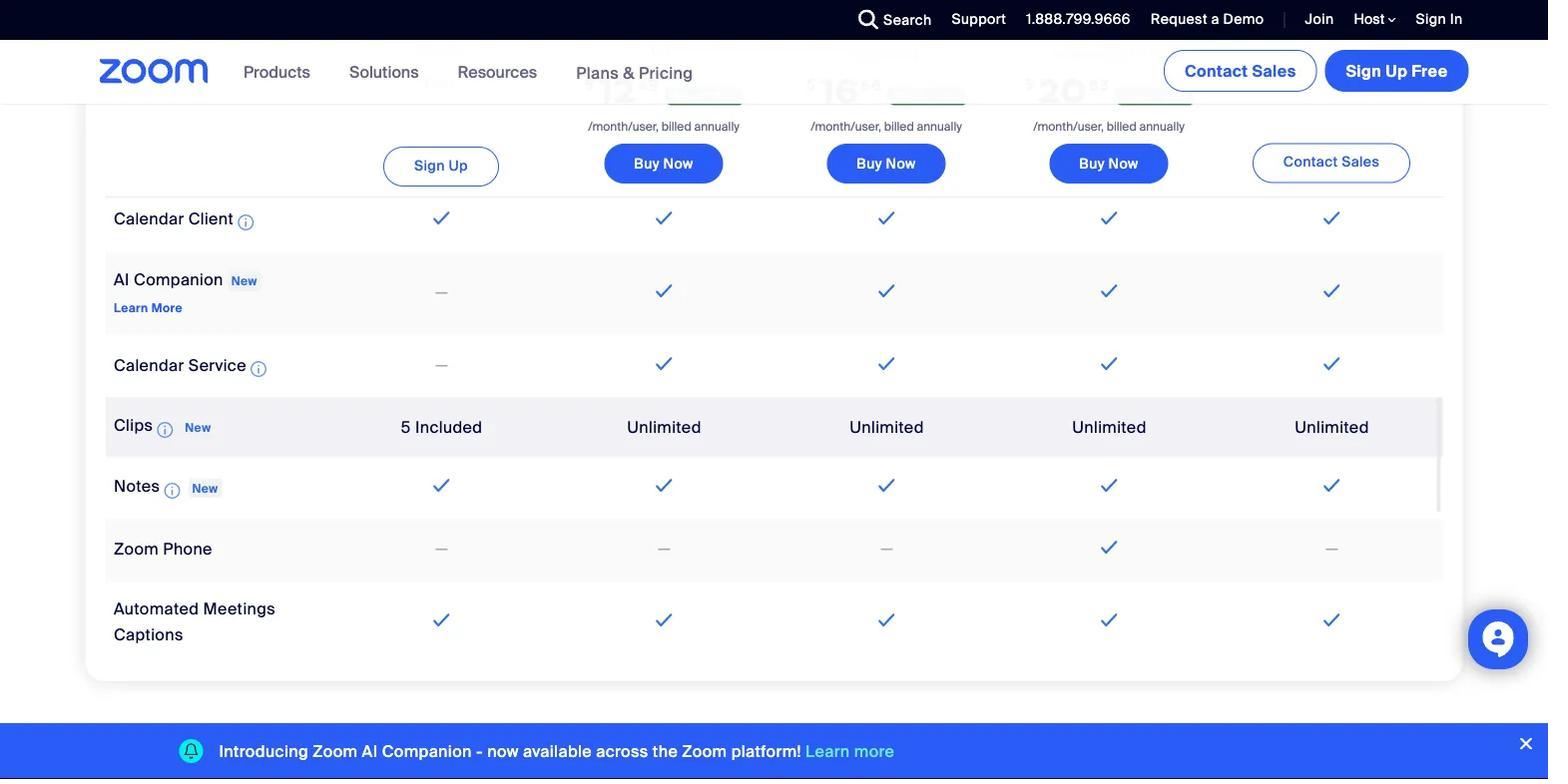 Task type: locate. For each thing, give the bounding box(es) containing it.
calendar
[[113, 209, 184, 229], [113, 355, 184, 376]]

0 vertical spatial sign
[[1417, 10, 1447, 28]]

16% right 66
[[931, 87, 961, 105]]

buy now for 16
[[857, 154, 916, 173]]

1 buy now from the left
[[634, 154, 694, 173]]

notes application
[[113, 476, 222, 503]]

not included image
[[432, 281, 451, 304]]

save down pricing
[[671, 87, 704, 105]]

buy now link for 16
[[827, 144, 946, 184]]

contact sales link down meetings navigation
[[1253, 143, 1411, 183]]

now down $ 16 66 save 16%
[[886, 154, 916, 173]]

business for business plus
[[1055, 41, 1126, 62]]

3 buy now from the left
[[1080, 154, 1139, 173]]

available
[[523, 741, 592, 762]]

0 vertical spatial contact sales
[[1185, 60, 1297, 81]]

banner
[[75, 40, 1473, 105]]

buy down $ 16 66 save 16%
[[857, 154, 883, 173]]

calendar client application
[[113, 209, 257, 235]]

contact down meetings navigation
[[1284, 153, 1339, 171]]

1 buy from the left
[[634, 154, 660, 173]]

buy for 16
[[857, 154, 883, 173]]

2 horizontal spatial buy
[[1080, 154, 1105, 173]]

billed down $ 20 83 save 16%
[[1107, 119, 1137, 134]]

3 $ from the left
[[1025, 75, 1035, 94]]

annually down 21% on the top left
[[695, 119, 740, 134]]

buy now for 20
[[1080, 154, 1139, 173]]

save right 83
[[1121, 87, 1155, 105]]

join link
[[1291, 0, 1340, 40], [1306, 10, 1335, 28]]

in
[[1451, 10, 1464, 28]]

1 horizontal spatial now
[[886, 154, 916, 173]]

0 horizontal spatial /month/user,
[[588, 119, 659, 134]]

1 horizontal spatial save
[[894, 87, 928, 105]]

plans & pricing link
[[576, 62, 693, 83], [576, 62, 693, 83]]

calendar for calendar service
[[113, 355, 184, 376]]

/month/user, down 12 at the left top of the page
[[588, 119, 659, 134]]

buy now link down $ 12 49 save 21%
[[605, 144, 724, 184]]

1 vertical spatial sign
[[1347, 60, 1382, 81]]

/month/user, billed annually for 16
[[811, 119, 963, 134]]

ai inside ai companion learn more
[[113, 269, 129, 290]]

0 vertical spatial up
[[1386, 60, 1408, 81]]

buy now link
[[605, 144, 724, 184], [827, 144, 946, 184], [1050, 144, 1169, 184]]

16% inside $ 16 66 save 16%
[[931, 87, 961, 105]]

learn inside ai companion learn more
[[113, 300, 148, 316]]

host button
[[1355, 10, 1397, 29]]

1 business from the left
[[851, 41, 922, 62]]

1 horizontal spatial free
[[1412, 60, 1449, 81]]

buy now
[[634, 154, 694, 173], [857, 154, 916, 173], [1080, 154, 1139, 173]]

calendar service
[[113, 355, 246, 376]]

2 annually from the left
[[917, 119, 963, 134]]

save for 16
[[894, 87, 928, 105]]

2 $ from the left
[[807, 75, 817, 94]]

plus
[[1131, 41, 1164, 62]]

0 horizontal spatial buy now
[[634, 154, 694, 173]]

/month/user, billed annually
[[588, 119, 740, 134], [811, 119, 963, 134], [1034, 119, 1185, 134]]

up down host dropdown button
[[1386, 60, 1408, 81]]

1 /month/user, billed annually from the left
[[588, 119, 740, 134]]

now down $ 20 83 save 16%
[[1109, 154, 1139, 173]]

sign inside button
[[1347, 60, 1382, 81]]

host
[[1355, 10, 1389, 28]]

2 horizontal spatial save
[[1121, 87, 1155, 105]]

1 annually from the left
[[695, 119, 740, 134]]

support link
[[937, 0, 1012, 40], [952, 10, 1007, 28]]

0 horizontal spatial sign
[[415, 156, 445, 175]]

1 horizontal spatial annually
[[917, 119, 963, 134]]

search button
[[844, 0, 937, 40]]

2 horizontal spatial sign
[[1417, 10, 1447, 28]]

buy now down $ 12 49 save 21%
[[634, 154, 694, 173]]

learn
[[113, 300, 148, 316], [806, 741, 850, 762]]

0 horizontal spatial contact
[[1185, 60, 1249, 81]]

$ left "16"
[[807, 75, 817, 94]]

sign up link
[[384, 147, 499, 186]]

contact down a
[[1185, 60, 1249, 81]]

save inside $ 12 49 save 21%
[[671, 87, 704, 105]]

1 calendar from the top
[[113, 209, 184, 229]]

demo
[[1224, 10, 1265, 28]]

annually for 20
[[1140, 119, 1185, 134]]

contact sales link inside meetings navigation
[[1164, 50, 1318, 92]]

1 horizontal spatial ai
[[362, 741, 378, 762]]

2 horizontal spatial now
[[1109, 154, 1139, 173]]

0 horizontal spatial sales
[[1253, 60, 1297, 81]]

business down the search button
[[851, 41, 922, 62]]

contact sales link
[[1164, 50, 1318, 92], [1253, 143, 1411, 183]]

buy now link down $ 20 83 save 16%
[[1050, 144, 1169, 184]]

up
[[1386, 60, 1408, 81], [449, 156, 468, 175]]

0 horizontal spatial free
[[425, 75, 458, 93]]

contact sales link down the demo
[[1164, 50, 1318, 92]]

/month/user,
[[588, 119, 659, 134], [811, 119, 882, 134], [1034, 119, 1104, 134]]

1 horizontal spatial /month/user, billed annually
[[811, 119, 963, 134]]

1 $ from the left
[[585, 75, 595, 94]]

buy down $ 20 83 save 16%
[[1080, 154, 1105, 173]]

/month/user, billed annually down $ 20 83 save 16%
[[1034, 119, 1185, 134]]

ai
[[113, 269, 129, 290], [362, 741, 378, 762]]

$ 12 49 save 21%
[[585, 69, 737, 112]]

products
[[244, 61, 310, 82]]

included image
[[651, 206, 677, 230], [874, 206, 900, 230], [1096, 206, 1123, 230], [651, 279, 677, 303], [874, 279, 900, 303], [874, 352, 900, 376], [1096, 352, 1123, 376], [1096, 474, 1123, 498], [1096, 536, 1123, 560], [428, 608, 455, 632], [651, 608, 677, 632], [874, 608, 900, 632], [1096, 608, 1123, 632], [1319, 608, 1345, 632]]

annually down $ 20 83 save 16%
[[1140, 119, 1185, 134]]

annually
[[695, 119, 740, 134], [917, 119, 963, 134], [1140, 119, 1185, 134]]

-
[[476, 741, 483, 762]]

0 horizontal spatial companion
[[133, 269, 223, 290]]

2 horizontal spatial /month/user, billed annually
[[1034, 119, 1185, 134]]

2 business from the left
[[1055, 41, 1126, 62]]

clips
[[113, 416, 153, 437]]

2 /month/user, from the left
[[811, 119, 882, 134]]

buy down $ 12 49 save 21%
[[634, 154, 660, 173]]

1 now from the left
[[664, 154, 694, 173]]

contact inside meetings navigation
[[1185, 60, 1249, 81]]

3 unlimited from the left
[[1072, 417, 1147, 438]]

1 horizontal spatial buy now
[[857, 154, 916, 173]]

1.888.799.9666 button
[[1012, 0, 1136, 40], [1027, 10, 1131, 28]]

resources
[[458, 61, 537, 82]]

save for 20
[[1121, 87, 1155, 105]]

2 horizontal spatial buy now
[[1080, 154, 1139, 173]]

contact sales
[[1185, 60, 1297, 81], [1284, 153, 1380, 171]]

1 horizontal spatial business
[[1055, 41, 1126, 62]]

up down "product information" navigation
[[449, 156, 468, 175]]

0 horizontal spatial save
[[671, 87, 704, 105]]

$ inside $ 16 66 save 16%
[[807, 75, 817, 94]]

0 horizontal spatial buy now link
[[605, 144, 724, 184]]

3 billed from the left
[[1107, 119, 1137, 134]]

/month/user, down the 20
[[1034, 119, 1104, 134]]

application
[[105, 29, 1444, 664]]

3 save from the left
[[1121, 87, 1155, 105]]

billed
[[662, 119, 692, 134], [884, 119, 914, 134], [1107, 119, 1137, 134]]

1 horizontal spatial buy
[[857, 154, 883, 173]]

0 horizontal spatial /month/user, billed annually
[[588, 119, 740, 134]]

sign for sign up
[[415, 156, 445, 175]]

pro
[[651, 41, 677, 62]]

16% inside $ 20 83 save 16%
[[1158, 87, 1188, 105]]

1 horizontal spatial sign
[[1347, 60, 1382, 81]]

business
[[851, 41, 922, 62], [1055, 41, 1126, 62]]

2 horizontal spatial billed
[[1107, 119, 1137, 134]]

up inside "sign up free" button
[[1386, 60, 1408, 81]]

annually for 16
[[917, 119, 963, 134]]

0 horizontal spatial zoom
[[113, 539, 158, 560]]

calendar down learn more link
[[113, 355, 184, 376]]

0 vertical spatial contact
[[1185, 60, 1249, 81]]

zoom right the
[[682, 741, 727, 762]]

save
[[671, 87, 704, 105], [894, 87, 928, 105], [1121, 87, 1155, 105]]

3 annually from the left
[[1140, 119, 1185, 134]]

$ inside $ 20 83 save 16%
[[1025, 75, 1035, 94]]

0 horizontal spatial up
[[449, 156, 468, 175]]

buy for 12
[[634, 154, 660, 173]]

introducing zoom ai companion - now available across the zoom platform! learn more
[[219, 741, 895, 762]]

0 horizontal spatial 16%
[[931, 87, 961, 105]]

sales down sign up free
[[1342, 153, 1380, 171]]

16%
[[931, 87, 961, 105], [1158, 87, 1188, 105]]

plans & pricing
[[576, 62, 693, 83]]

/month/user, billed annually down $ 12 49 save 21%
[[588, 119, 740, 134]]

sign in
[[1417, 10, 1464, 28]]

2 unlimited from the left
[[850, 417, 924, 438]]

buy now link down $ 16 66 save 16%
[[827, 144, 946, 184]]

1 vertical spatial learn
[[806, 741, 850, 762]]

basic
[[420, 39, 463, 60]]

calendar service application
[[113, 355, 270, 381]]

unlimited
[[627, 417, 701, 438], [850, 417, 924, 438], [1072, 417, 1147, 438], [1295, 417, 1369, 438]]

0 horizontal spatial learn
[[113, 300, 148, 316]]

support
[[952, 10, 1007, 28]]

2 vertical spatial sign
[[415, 156, 445, 175]]

contact sales down the demo
[[1185, 60, 1297, 81]]

1 save from the left
[[671, 87, 704, 105]]

annually for 12
[[695, 119, 740, 134]]

save right 66
[[894, 87, 928, 105]]

3 buy now link from the left
[[1050, 144, 1169, 184]]

buy
[[634, 154, 660, 173], [857, 154, 883, 173], [1080, 154, 1105, 173]]

/month/user, for 20
[[1034, 119, 1104, 134]]

2 buy now from the left
[[857, 154, 916, 173]]

0 vertical spatial contact sales link
[[1164, 50, 1318, 92]]

0 horizontal spatial buy
[[634, 154, 660, 173]]

save inside $ 16 66 save 16%
[[894, 87, 928, 105]]

2 16% from the left
[[1158, 87, 1188, 105]]

save inside $ 20 83 save 16%
[[1121, 87, 1155, 105]]

zoom right the introducing on the left
[[313, 741, 358, 762]]

0 horizontal spatial annually
[[695, 119, 740, 134]]

1 horizontal spatial sales
[[1342, 153, 1380, 171]]

/month/user, for 12
[[588, 119, 659, 134]]

companion left "-"
[[382, 741, 472, 762]]

16% down plus
[[1158, 87, 1188, 105]]

companion inside ai companion learn more
[[133, 269, 223, 290]]

2 save from the left
[[894, 87, 928, 105]]

zoom
[[113, 539, 158, 560], [313, 741, 358, 762], [682, 741, 727, 762]]

1 buy now link from the left
[[605, 144, 724, 184]]

0 vertical spatial sales
[[1253, 60, 1297, 81]]

/month/user, down "16"
[[811, 119, 882, 134]]

2 now from the left
[[886, 154, 916, 173]]

free inside button
[[1412, 60, 1449, 81]]

free
[[1412, 60, 1449, 81], [425, 75, 458, 93]]

up inside sign up link
[[449, 156, 468, 175]]

meetings navigation
[[1160, 40, 1473, 96]]

calendar left client
[[113, 209, 184, 229]]

annually down $ 16 66 save 16%
[[917, 119, 963, 134]]

contact
[[1185, 60, 1249, 81], [1284, 153, 1339, 171]]

buy for 20
[[1080, 154, 1105, 173]]

$ inside $ 12 49 save 21%
[[585, 75, 595, 94]]

buy now down $ 16 66 save 16%
[[857, 154, 916, 173]]

0 horizontal spatial now
[[664, 154, 694, 173]]

1 vertical spatial companion
[[382, 741, 472, 762]]

2 horizontal spatial $
[[1025, 75, 1035, 94]]

calendar client
[[113, 209, 233, 229]]

sales down the demo
[[1253, 60, 1297, 81]]

free down basic
[[425, 75, 458, 93]]

0 horizontal spatial ai
[[113, 269, 129, 290]]

2 horizontal spatial /month/user,
[[1034, 119, 1104, 134]]

1 vertical spatial calendar
[[113, 355, 184, 376]]

zoom phone
[[113, 539, 212, 560]]

now
[[664, 154, 694, 173], [886, 154, 916, 173], [1109, 154, 1139, 173]]

1 /month/user, from the left
[[588, 119, 659, 134]]

16
[[820, 69, 859, 112]]

sales
[[1253, 60, 1297, 81], [1342, 153, 1380, 171]]

billed down $ 16 66 save 16%
[[884, 119, 914, 134]]

2 horizontal spatial annually
[[1140, 119, 1185, 134]]

1 horizontal spatial $
[[807, 75, 817, 94]]

more
[[855, 741, 895, 762]]

2 billed from the left
[[884, 119, 914, 134]]

3 buy from the left
[[1080, 154, 1105, 173]]

billed down $ 12 49 save 21%
[[662, 119, 692, 134]]

1 horizontal spatial up
[[1386, 60, 1408, 81]]

companion up more
[[133, 269, 223, 290]]

3 /month/user, from the left
[[1034, 119, 1104, 134]]

not included image
[[432, 354, 451, 378], [432, 537, 451, 561], [654, 537, 674, 561], [877, 537, 896, 561], [1322, 537, 1342, 561]]

2 /month/user, billed annually from the left
[[811, 119, 963, 134]]

$ left the 20
[[1025, 75, 1035, 94]]

4 unlimited from the left
[[1295, 417, 1369, 438]]

included image
[[428, 206, 455, 230], [1319, 206, 1345, 230], [1096, 279, 1123, 303], [1319, 279, 1345, 303], [651, 352, 677, 376], [1319, 352, 1345, 376], [428, 474, 455, 498], [651, 474, 677, 498], [874, 474, 900, 498], [1319, 474, 1345, 498]]

sign in link
[[1402, 0, 1473, 40], [1417, 10, 1464, 28]]

1 16% from the left
[[931, 87, 961, 105]]

pricing
[[639, 62, 693, 83]]

a
[[1212, 10, 1220, 28]]

sign
[[1417, 10, 1447, 28], [1347, 60, 1382, 81], [415, 156, 445, 175]]

1 horizontal spatial contact
[[1284, 153, 1339, 171]]

0 vertical spatial calendar
[[113, 209, 184, 229]]

learn more link
[[113, 300, 182, 316]]

contact sales down meetings navigation
[[1284, 153, 1380, 171]]

0 vertical spatial ai
[[113, 269, 129, 290]]

zoom left phone
[[113, 539, 158, 560]]

up for sign up free
[[1386, 60, 1408, 81]]

3 /month/user, billed annually from the left
[[1034, 119, 1185, 134]]

now for 20
[[1109, 154, 1139, 173]]

/month/user, billed annually down $ 16 66 save 16%
[[811, 119, 963, 134]]

save for 12
[[671, 87, 704, 105]]

companion
[[133, 269, 223, 290], [382, 741, 472, 762]]

0 horizontal spatial $
[[585, 75, 595, 94]]

2 horizontal spatial buy now link
[[1050, 144, 1169, 184]]

1 vertical spatial up
[[449, 156, 468, 175]]

automated meetings captions
[[113, 599, 275, 645]]

5
[[401, 417, 411, 438]]

$ left 12 at the left top of the page
[[585, 75, 595, 94]]

0 vertical spatial learn
[[113, 300, 148, 316]]

service
[[188, 355, 246, 376]]

0 vertical spatial companion
[[133, 269, 223, 290]]

1 billed from the left
[[662, 119, 692, 134]]

1 horizontal spatial buy now link
[[827, 144, 946, 184]]

business up 83
[[1055, 41, 1126, 62]]

2 buy now link from the left
[[827, 144, 946, 184]]

1 horizontal spatial zoom
[[313, 741, 358, 762]]

1 horizontal spatial 16%
[[1158, 87, 1188, 105]]

1 horizontal spatial /month/user,
[[811, 119, 882, 134]]

1 vertical spatial sales
[[1342, 153, 1380, 171]]

2 calendar from the top
[[113, 355, 184, 376]]

buy now down $ 20 83 save 16%
[[1080, 154, 1139, 173]]

join
[[1306, 10, 1335, 28]]

2 buy from the left
[[857, 154, 883, 173]]

clips image
[[157, 418, 173, 442]]

16% for 20
[[1158, 87, 1188, 105]]

1 vertical spatial contact
[[1284, 153, 1339, 171]]

$ for 16
[[807, 75, 817, 94]]

free down sign in
[[1412, 60, 1449, 81]]

notes
[[113, 476, 160, 497]]

0 horizontal spatial billed
[[662, 119, 692, 134]]

$
[[585, 75, 595, 94], [807, 75, 817, 94], [1025, 75, 1035, 94]]

now for 16
[[886, 154, 916, 173]]

3 now from the left
[[1109, 154, 1139, 173]]

now down $ 12 49 save 21%
[[664, 154, 694, 173]]

0 horizontal spatial business
[[851, 41, 922, 62]]

1 horizontal spatial billed
[[884, 119, 914, 134]]

1 horizontal spatial learn
[[806, 741, 850, 762]]

sign for sign in
[[1417, 10, 1447, 28]]



Task type: describe. For each thing, give the bounding box(es) containing it.
notes image
[[164, 479, 180, 503]]

$ for 20
[[1025, 75, 1035, 94]]

solutions
[[349, 61, 419, 82]]

automated
[[113, 599, 199, 620]]

products button
[[244, 40, 319, 104]]

49
[[638, 75, 660, 94]]

request a demo
[[1151, 10, 1265, 28]]

plans
[[576, 62, 619, 83]]

buy now link for 12
[[605, 144, 724, 184]]

sign up
[[415, 156, 468, 175]]

resources button
[[458, 40, 546, 104]]

across
[[596, 741, 649, 762]]

application containing 12
[[105, 29, 1444, 664]]

1 vertical spatial contact sales link
[[1253, 143, 1411, 183]]

buy now link for 20
[[1050, 144, 1169, 184]]

66
[[861, 75, 883, 94]]

$ 16 66 save 16%
[[807, 69, 961, 112]]

included
[[415, 417, 482, 438]]

platform!
[[732, 741, 802, 762]]

83
[[1089, 75, 1110, 94]]

$ 20 83 save 16%
[[1025, 69, 1188, 112]]

clips application
[[113, 416, 215, 442]]

search
[[884, 10, 932, 29]]

now
[[487, 741, 519, 762]]

now for 12
[[664, 154, 694, 173]]

&
[[623, 62, 635, 83]]

calendar for calendar client
[[113, 209, 184, 229]]

product information navigation
[[229, 40, 708, 105]]

1 vertical spatial contact sales
[[1284, 153, 1380, 171]]

sign for sign up free
[[1347, 60, 1382, 81]]

business for business
[[851, 41, 922, 62]]

21%
[[708, 87, 737, 105]]

16% for 16
[[931, 87, 961, 105]]

billed for 16
[[884, 119, 914, 134]]

meetings
[[203, 599, 275, 620]]

1 unlimited from the left
[[627, 417, 701, 438]]

contact sales inside meetings navigation
[[1185, 60, 1297, 81]]

12
[[598, 69, 636, 112]]

1 horizontal spatial companion
[[382, 741, 472, 762]]

more
[[151, 300, 182, 316]]

/month/user, billed annually for 12
[[588, 119, 740, 134]]

2 horizontal spatial zoom
[[682, 741, 727, 762]]

$ for 12
[[585, 75, 595, 94]]

solutions button
[[349, 40, 428, 104]]

banner containing contact sales
[[75, 40, 1473, 105]]

zoom logo image
[[99, 59, 209, 84]]

phone
[[163, 539, 212, 560]]

/month/user, billed annually for 20
[[1034, 119, 1185, 134]]

1.888.799.9666
[[1027, 10, 1131, 28]]

5 included
[[401, 417, 482, 438]]

calendar service image
[[250, 357, 266, 381]]

sales inside meetings navigation
[[1253, 60, 1297, 81]]

/month/user, for 16
[[811, 119, 882, 134]]

learn more link
[[806, 741, 895, 762]]

the
[[653, 741, 678, 762]]

ai companion learn more
[[113, 269, 223, 316]]

billed for 12
[[662, 119, 692, 134]]

sign up free
[[1347, 60, 1449, 81]]

buy now for 12
[[634, 154, 694, 173]]

captions
[[113, 624, 183, 645]]

request
[[1151, 10, 1208, 28]]

1 vertical spatial ai
[[362, 741, 378, 762]]

billed for 20
[[1107, 119, 1137, 134]]

calendar client image
[[237, 211, 253, 235]]

zoom inside application
[[113, 539, 158, 560]]

20
[[1038, 69, 1087, 112]]

client
[[188, 209, 233, 229]]

enterprise
[[1292, 42, 1373, 63]]

up for sign up
[[449, 156, 468, 175]]

business plus
[[1055, 41, 1164, 62]]

introducing
[[219, 741, 309, 762]]

sign up free button
[[1326, 50, 1469, 92]]



Task type: vqa. For each thing, say whether or not it's contained in the screenshot.


